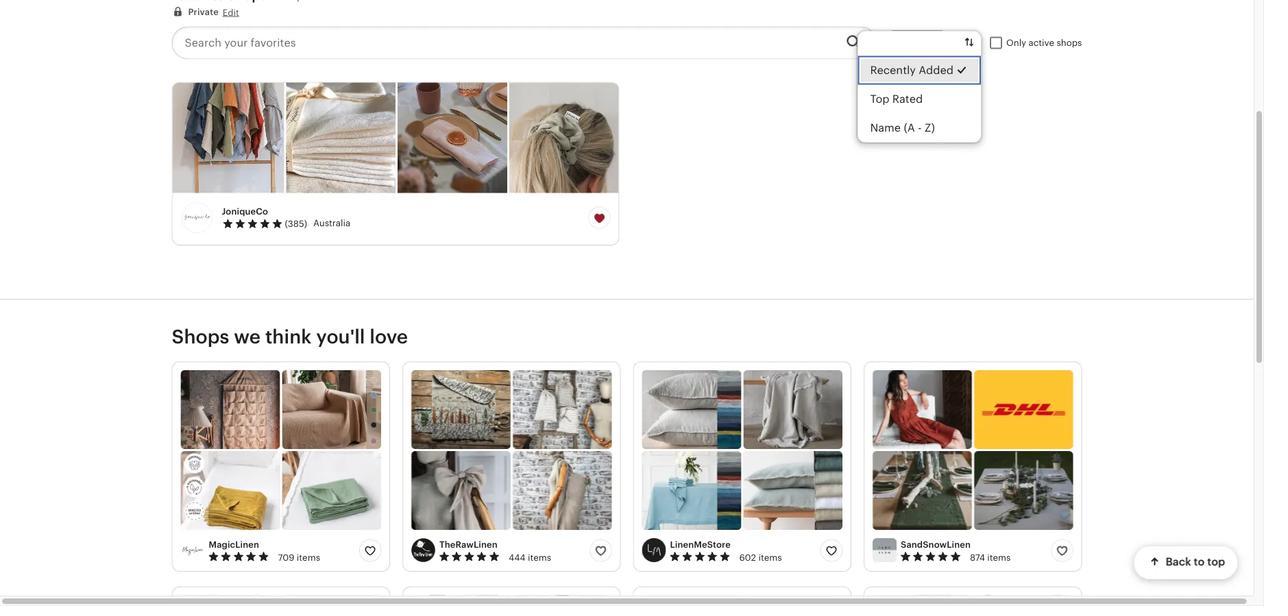 Task type: describe. For each thing, give the bounding box(es) containing it.
2 item from this shop image from the left
[[286, 83, 396, 193]]

z)
[[925, 122, 935, 134]]

australia
[[313, 218, 350, 229]]

name (a - z)
[[870, 122, 935, 134]]

874
[[970, 552, 985, 563]]

edit button
[[223, 7, 239, 19]]

3 item from this shop image from the left
[[398, 83, 507, 193]]

-
[[918, 122, 922, 134]]

(385)
[[285, 219, 307, 229]]

4 item from this shop image from the left
[[509, 83, 619, 193]]

back to top button
[[1134, 546, 1237, 579]]

shops
[[172, 326, 229, 348]]

602
[[739, 552, 756, 563]]

recently added button
[[858, 56, 981, 85]]

you'll
[[316, 326, 365, 348]]

items for 874 items
[[987, 552, 1011, 563]]

love
[[370, 326, 408, 348]]

back
[[1166, 556, 1191, 568]]

top rated
[[870, 93, 923, 106]]

1 item from this shop image from the left
[[172, 83, 284, 193]]

top rated button
[[858, 85, 981, 114]]

sandsnowlinen
[[901, 539, 971, 550]]

shops we think you'll love
[[172, 326, 408, 348]]

only
[[1006, 38, 1026, 48]]

709 items
[[278, 552, 320, 563]]



Task type: vqa. For each thing, say whether or not it's contained in the screenshot.
Added
yes



Task type: locate. For each thing, give the bounding box(es) containing it.
back to top
[[1166, 556, 1225, 568]]

avatar belonging to joniqueco image
[[181, 202, 214, 234]]

874 items
[[970, 552, 1011, 563]]

(a
[[904, 122, 915, 134]]

444 items
[[509, 552, 551, 563]]

2 items from the left
[[528, 552, 551, 563]]

menu
[[857, 31, 982, 143]]

items right 874
[[987, 552, 1011, 563]]

we
[[234, 326, 261, 348]]

items right '709'
[[297, 552, 320, 563]]

1 items from the left
[[297, 552, 320, 563]]

shops
[[1057, 38, 1082, 48]]

menu containing recently added
[[857, 31, 982, 143]]

name (a - z) button
[[858, 114, 981, 143]]

private
[[188, 7, 219, 17]]

active
[[1029, 38, 1054, 48]]

only active shops
[[1006, 38, 1082, 48]]

602 items
[[739, 552, 782, 563]]

items right "444"
[[528, 552, 551, 563]]

item from this shop image
[[172, 83, 284, 193], [286, 83, 396, 193], [398, 83, 507, 193], [509, 83, 619, 193]]

linenmestore
[[670, 539, 731, 550]]

items for 444 items
[[528, 552, 551, 563]]

items for 602 items
[[759, 552, 782, 563]]

to
[[1194, 556, 1205, 568]]

709
[[278, 552, 294, 563]]

recently
[[870, 64, 916, 77]]

rated
[[892, 93, 923, 106]]

3 items from the left
[[759, 552, 782, 563]]

items
[[297, 552, 320, 563], [528, 552, 551, 563], [759, 552, 782, 563], [987, 552, 1011, 563]]

joniqueco
[[222, 207, 268, 217]]

top
[[870, 93, 890, 106]]

items for 709 items
[[297, 552, 320, 563]]

therawlinen
[[439, 539, 498, 550]]

444
[[509, 552, 525, 563]]

Search your favorites text field
[[172, 27, 835, 60]]

magiclinen
[[209, 539, 259, 550]]

4 items from the left
[[987, 552, 1011, 563]]

think
[[265, 326, 312, 348]]

name
[[870, 122, 901, 134]]

added
[[919, 64, 954, 77]]

items right the 602
[[759, 552, 782, 563]]

top
[[1207, 556, 1225, 568]]

recently added
[[870, 64, 954, 77]]

edit
[[223, 8, 239, 18]]



